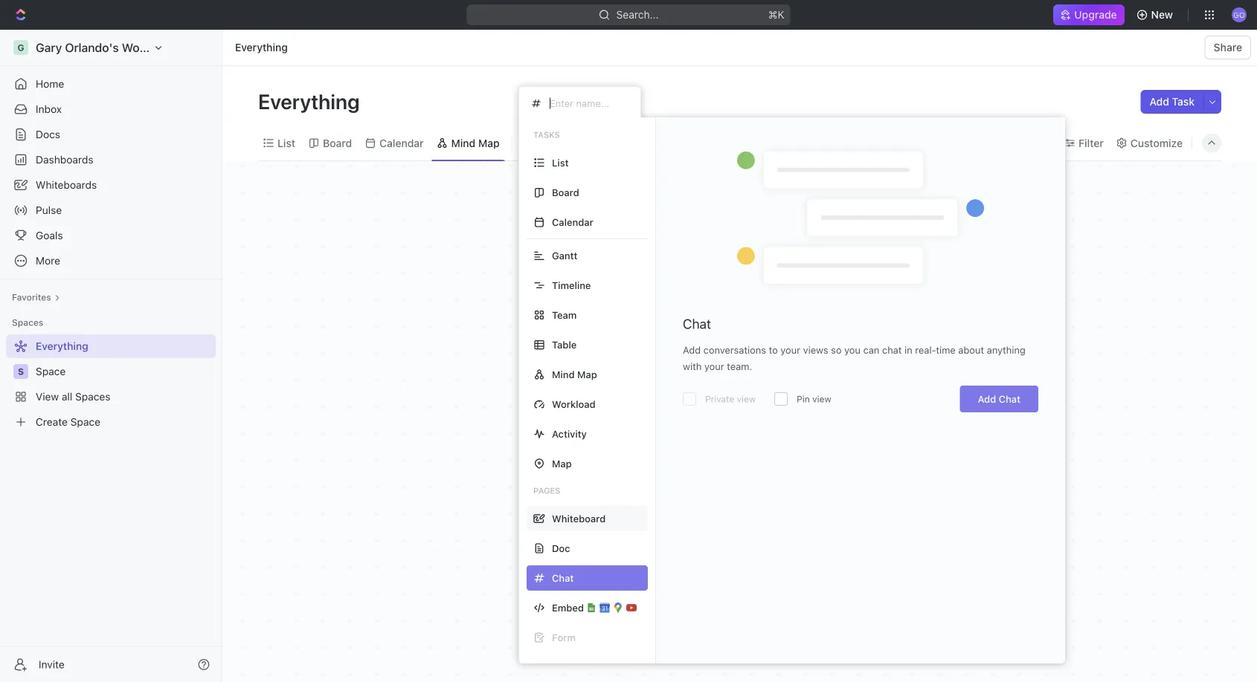 Task type: describe. For each thing, give the bounding box(es) containing it.
0 vertical spatial list
[[278, 137, 295, 149]]

embed
[[552, 603, 584, 614]]

views
[[803, 345, 829, 356]]

⌘k
[[768, 9, 785, 21]]

share
[[1214, 41, 1242, 54]]

list link
[[275, 133, 295, 154]]

pulse
[[36, 204, 62, 216]]

1 horizontal spatial calendar
[[552, 217, 594, 228]]

0 horizontal spatial your
[[704, 361, 724, 372]]

search...
[[616, 9, 659, 21]]

mind map link
[[448, 133, 500, 154]]

goals
[[36, 230, 63, 242]]

dashboards link
[[6, 148, 216, 172]]

form
[[552, 633, 576, 644]]

whiteboards link
[[6, 173, 216, 197]]

real-
[[915, 345, 936, 356]]

pin view
[[797, 394, 832, 405]]

add chat
[[978, 394, 1021, 405]]

upgrade
[[1075, 9, 1117, 21]]

you
[[845, 345, 861, 356]]

with
[[683, 361, 702, 372]]

1 horizontal spatial mind
[[552, 369, 575, 381]]

no
[[657, 469, 675, 485]]

0 horizontal spatial mind
[[451, 137, 476, 149]]

share button
[[1205, 36, 1251, 60]]

activity
[[552, 429, 587, 440]]

add for add conversations to your views so you can chat in real-time about anything with your team.
[[683, 345, 701, 356]]

view for private view
[[737, 394, 756, 405]]

time
[[936, 345, 956, 356]]

view for pin view
[[813, 394, 832, 405]]

can
[[863, 345, 880, 356]]

new button
[[1131, 3, 1182, 27]]

2 vertical spatial add
[[978, 394, 996, 405]]

0 vertical spatial everything
[[235, 41, 288, 54]]

docs
[[36, 128, 60, 141]]

1 vertical spatial board
[[552, 187, 579, 198]]

matching
[[678, 469, 735, 485]]

team.
[[727, 361, 752, 372]]

0 horizontal spatial chat
[[683, 316, 711, 332]]

customize
[[1131, 137, 1183, 149]]

about
[[958, 345, 984, 356]]

1 horizontal spatial your
[[781, 345, 801, 356]]

pulse link
[[6, 199, 216, 222]]

doc
[[552, 543, 570, 555]]

whiteboard
[[552, 514, 606, 525]]

in
[[905, 345, 913, 356]]

0 horizontal spatial mind map
[[451, 137, 500, 149]]

invite
[[39, 659, 65, 671]]

found.
[[783, 469, 823, 485]]

pages
[[533, 487, 560, 496]]

everything link
[[231, 39, 291, 57]]

add for add task
[[1150, 96, 1170, 108]]

so
[[831, 345, 842, 356]]



Task type: locate. For each thing, give the bounding box(es) containing it.
calendar up gantt
[[552, 217, 594, 228]]

1 vertical spatial map
[[577, 369, 597, 381]]

2 vertical spatial map
[[552, 459, 572, 470]]

add inside add conversations to your views so you can chat in real-time about anything with your team.
[[683, 345, 701, 356]]

inbox
[[36, 103, 62, 115]]

mind
[[451, 137, 476, 149], [552, 369, 575, 381]]

tree inside sidebar navigation
[[6, 335, 216, 434]]

chat down anything
[[999, 394, 1021, 405]]

mind map up 'workload'
[[552, 369, 597, 381]]

2 view from the left
[[813, 394, 832, 405]]

private
[[705, 394, 734, 405]]

add down about
[[978, 394, 996, 405]]

0 horizontal spatial add
[[683, 345, 701, 356]]

0 vertical spatial chat
[[683, 316, 711, 332]]

map down activity
[[552, 459, 572, 470]]

0 vertical spatial mind map
[[451, 137, 500, 149]]

upgrade link
[[1054, 4, 1125, 25]]

tasks
[[533, 130, 560, 140]]

1 vertical spatial everything
[[258, 89, 364, 113]]

home link
[[6, 72, 216, 96]]

calendar link
[[377, 133, 424, 154]]

mind map left view dropdown button in the left top of the page
[[451, 137, 500, 149]]

anything
[[987, 345, 1026, 356]]

chat
[[683, 316, 711, 332], [999, 394, 1021, 405]]

pin
[[797, 394, 810, 405]]

0 vertical spatial your
[[781, 345, 801, 356]]

1 vertical spatial list
[[552, 157, 569, 169]]

1 horizontal spatial chat
[[999, 394, 1021, 405]]

1 vertical spatial add
[[683, 345, 701, 356]]

calendar
[[380, 137, 424, 149], [552, 217, 594, 228]]

1 horizontal spatial board
[[552, 187, 579, 198]]

Enter name... field
[[548, 97, 629, 110]]

0 vertical spatial add
[[1150, 96, 1170, 108]]

add left task
[[1150, 96, 1170, 108]]

favorites button
[[6, 289, 66, 307]]

view right pin
[[813, 394, 832, 405]]

home
[[36, 78, 64, 90]]

view
[[737, 394, 756, 405], [813, 394, 832, 405]]

everything
[[235, 41, 288, 54], [258, 89, 364, 113]]

board down view
[[552, 187, 579, 198]]

your right to
[[781, 345, 801, 356]]

0 vertical spatial map
[[478, 137, 500, 149]]

table
[[552, 340, 577, 351]]

mind map
[[451, 137, 500, 149], [552, 369, 597, 381]]

1 view from the left
[[737, 394, 756, 405]]

spaces
[[12, 318, 43, 328]]

2 horizontal spatial add
[[1150, 96, 1170, 108]]

add task
[[1150, 96, 1195, 108]]

new
[[1151, 9, 1173, 21]]

to
[[769, 345, 778, 356]]

calendar right board link
[[380, 137, 424, 149]]

0 vertical spatial mind
[[451, 137, 476, 149]]

map left view dropdown button in the left top of the page
[[478, 137, 500, 149]]

board link
[[320, 133, 352, 154]]

board
[[323, 137, 352, 149], [552, 187, 579, 198]]

add task button
[[1141, 90, 1204, 114]]

1 horizontal spatial add
[[978, 394, 996, 405]]

chat
[[882, 345, 902, 356]]

inbox link
[[6, 97, 216, 121]]

0 vertical spatial board
[[323, 137, 352, 149]]

favorites
[[12, 292, 51, 303]]

results
[[738, 469, 780, 485]]

list
[[278, 137, 295, 149], [552, 157, 569, 169]]

board right list link
[[323, 137, 352, 149]]

0 horizontal spatial view
[[737, 394, 756, 405]]

whiteboards
[[36, 179, 97, 191]]

timeline
[[552, 280, 591, 291]]

no matching results found.
[[657, 469, 823, 485]]

1 vertical spatial your
[[704, 361, 724, 372]]

1 vertical spatial chat
[[999, 394, 1021, 405]]

gantt
[[552, 250, 578, 262]]

chat up the with
[[683, 316, 711, 332]]

0 horizontal spatial list
[[278, 137, 295, 149]]

0 horizontal spatial map
[[478, 137, 500, 149]]

customize button
[[1111, 133, 1187, 154]]

0 horizontal spatial board
[[323, 137, 352, 149]]

view button
[[518, 133, 567, 154]]

view right private
[[737, 394, 756, 405]]

mind down table on the left of page
[[552, 369, 575, 381]]

add inside button
[[1150, 96, 1170, 108]]

goals link
[[6, 224, 216, 248]]

map
[[478, 137, 500, 149], [577, 369, 597, 381], [552, 459, 572, 470]]

add
[[1150, 96, 1170, 108], [683, 345, 701, 356], [978, 394, 996, 405]]

0 horizontal spatial calendar
[[380, 137, 424, 149]]

your
[[781, 345, 801, 356], [704, 361, 724, 372]]

view button
[[518, 126, 567, 161]]

1 vertical spatial mind map
[[552, 369, 597, 381]]

2 horizontal spatial map
[[577, 369, 597, 381]]

private view
[[705, 394, 756, 405]]

dashboards
[[36, 154, 93, 166]]

task
[[1172, 96, 1195, 108]]

1 vertical spatial calendar
[[552, 217, 594, 228]]

1 vertical spatial mind
[[552, 369, 575, 381]]

1 horizontal spatial mind map
[[552, 369, 597, 381]]

add up the with
[[683, 345, 701, 356]]

1 horizontal spatial view
[[813, 394, 832, 405]]

mind right calendar link
[[451, 137, 476, 149]]

your right the with
[[704, 361, 724, 372]]

view
[[538, 137, 561, 149]]

add conversations to your views so you can chat in real-time about anything with your team.
[[683, 345, 1026, 372]]

conversations
[[704, 345, 766, 356]]

1 horizontal spatial map
[[552, 459, 572, 470]]

map up 'workload'
[[577, 369, 597, 381]]

tree
[[6, 335, 216, 434]]

sidebar navigation
[[0, 30, 222, 683]]

docs link
[[6, 123, 216, 147]]

1 horizontal spatial list
[[552, 157, 569, 169]]

0 vertical spatial calendar
[[380, 137, 424, 149]]

list left board link
[[278, 137, 295, 149]]

list down view
[[552, 157, 569, 169]]

workload
[[552, 399, 596, 410]]

team
[[552, 310, 577, 321]]



Task type: vqa. For each thing, say whether or not it's contained in the screenshot.
THE UPGRADE
yes



